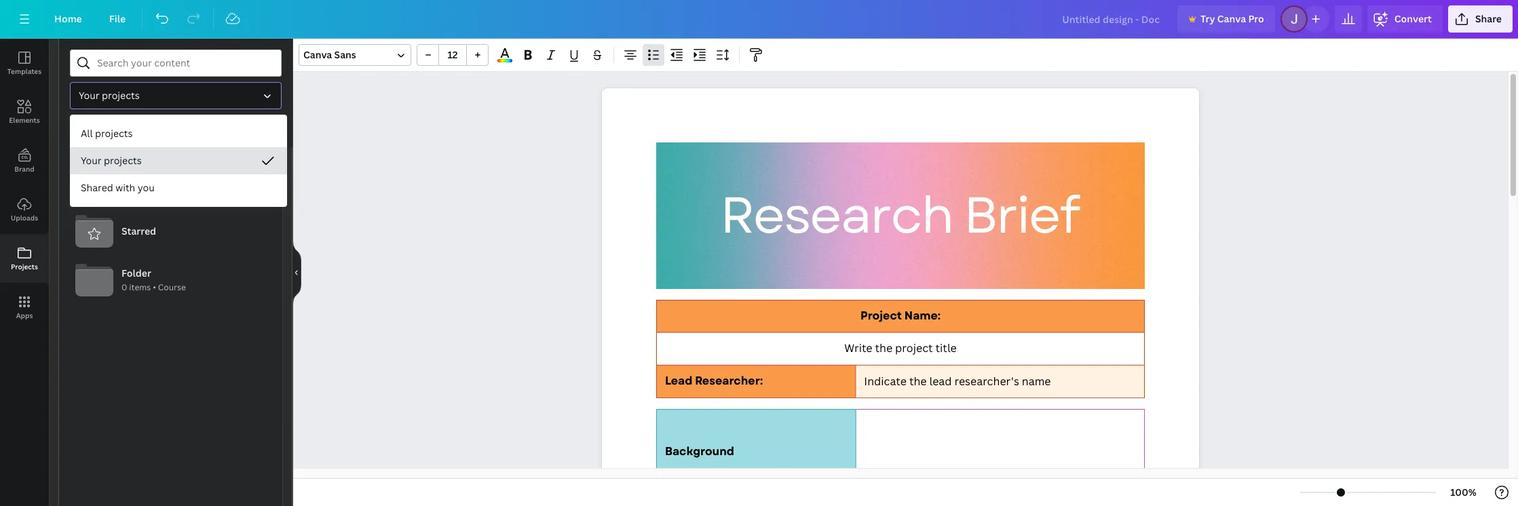 Task type: vqa. For each thing, say whether or not it's contained in the screenshot.
"ALL PROJECTS" option
yes



Task type: locate. For each thing, give the bounding box(es) containing it.
research brief
[[720, 179, 1079, 252]]

canva right the try
[[1218, 12, 1246, 25]]

projects for your projects button
[[102, 89, 140, 102]]

shared
[[81, 181, 113, 194]]

all button
[[70, 120, 125, 146]]

1 vertical spatial projects
[[95, 127, 133, 140]]

starred
[[121, 225, 156, 238]]

research
[[720, 179, 953, 252]]

all inside the all projects button
[[81, 127, 93, 140]]

uploads
[[11, 213, 38, 223]]

templates button
[[0, 39, 49, 88]]

shared with you
[[81, 181, 155, 194]]

•
[[153, 282, 156, 293]]

brand
[[14, 164, 34, 174]]

folder
[[121, 267, 151, 280]]

shared with you button
[[70, 174, 287, 202]]

templates
[[7, 67, 41, 76]]

group
[[417, 44, 489, 66]]

select ownership filter list box
[[70, 120, 287, 202]]

0 vertical spatial projects
[[102, 89, 140, 102]]

folder
[[154, 176, 182, 189]]

1 vertical spatial your projects
[[81, 154, 142, 167]]

starred button
[[70, 207, 271, 256]]

your projects option
[[70, 147, 287, 174]]

your projects down all projects
[[81, 154, 142, 167]]

projects inside option
[[95, 127, 133, 140]]

elements button
[[0, 88, 49, 136]]

convert button
[[1368, 5, 1443, 33]]

your
[[79, 89, 100, 102], [81, 154, 102, 167]]

1 horizontal spatial canva
[[1218, 12, 1246, 25]]

your up shared
[[81, 154, 102, 167]]

sans
[[334, 48, 356, 61]]

uploads button
[[0, 185, 49, 234]]

1 vertical spatial canva
[[303, 48, 332, 61]]

all inside all "button"
[[91, 126, 104, 139]]

canva
[[1218, 12, 1246, 25], [303, 48, 332, 61]]

projects
[[102, 89, 140, 102], [95, 127, 133, 140], [104, 154, 142, 167]]

all projects
[[81, 127, 133, 140]]

your projects
[[79, 89, 140, 102], [81, 154, 142, 167]]

Search your content search field
[[97, 50, 273, 76]]

projects for the all projects button
[[95, 127, 133, 140]]

try
[[1201, 12, 1215, 25]]

canva left the sans
[[303, 48, 332, 61]]

with
[[115, 181, 135, 194]]

0 horizontal spatial canva
[[303, 48, 332, 61]]

try canva pro button
[[1178, 5, 1275, 33]]

canva inside popup button
[[303, 48, 332, 61]]

your projects button
[[70, 147, 287, 174]]

1 vertical spatial your
[[81, 154, 102, 167]]

home link
[[43, 5, 93, 33]]

2 vertical spatial projects
[[104, 154, 142, 167]]

0 vertical spatial canva
[[1218, 12, 1246, 25]]

all
[[91, 126, 104, 139], [81, 127, 93, 140]]

canva sans
[[303, 48, 356, 61]]

apps
[[16, 311, 33, 320]]

your projects up all projects
[[79, 89, 140, 102]]

canva inside button
[[1218, 12, 1246, 25]]

folder 0 items • course
[[121, 267, 186, 293]]

shared with you option
[[70, 174, 287, 202]]

your up all "button"
[[79, 89, 100, 102]]

apps button
[[0, 283, 49, 332]]



Task type: describe. For each thing, give the bounding box(es) containing it.
all projects option
[[70, 120, 287, 147]]

brief
[[964, 179, 1079, 252]]

projects inside 'option'
[[104, 154, 142, 167]]

0
[[121, 282, 127, 293]]

100% button
[[1442, 482, 1486, 504]]

– – number field
[[443, 48, 462, 61]]

your projects inside 'option'
[[81, 154, 142, 167]]

all for all projects
[[81, 127, 93, 140]]

create folder button
[[70, 158, 271, 207]]

convert
[[1395, 12, 1432, 25]]

create
[[121, 176, 152, 189]]

0 vertical spatial your projects
[[79, 89, 140, 102]]

share button
[[1448, 5, 1513, 33]]

home
[[54, 12, 82, 25]]

all projects button
[[70, 120, 287, 147]]

file button
[[98, 5, 137, 33]]

pro
[[1248, 12, 1264, 25]]

side panel tab list
[[0, 39, 49, 332]]

items
[[129, 282, 151, 293]]

projects button
[[0, 234, 49, 283]]

try canva pro
[[1201, 12, 1264, 25]]

hide image
[[293, 240, 301, 305]]

0 vertical spatial your
[[79, 89, 100, 102]]

100%
[[1451, 486, 1477, 499]]

all for all
[[91, 126, 104, 139]]

Research Brief text field
[[602, 88, 1199, 506]]

Select ownership filter button
[[70, 82, 282, 109]]

canva sans button
[[299, 44, 411, 66]]

color range image
[[498, 59, 512, 62]]

Design title text field
[[1052, 5, 1172, 33]]

share
[[1475, 12, 1502, 25]]

your inside 'option'
[[81, 154, 102, 167]]

course
[[158, 282, 186, 293]]

main menu bar
[[0, 0, 1518, 39]]

you
[[138, 181, 155, 194]]

brand button
[[0, 136, 49, 185]]

elements
[[9, 115, 40, 125]]

projects
[[11, 262, 38, 271]]

file
[[109, 12, 126, 25]]

create folder
[[121, 176, 182, 189]]



